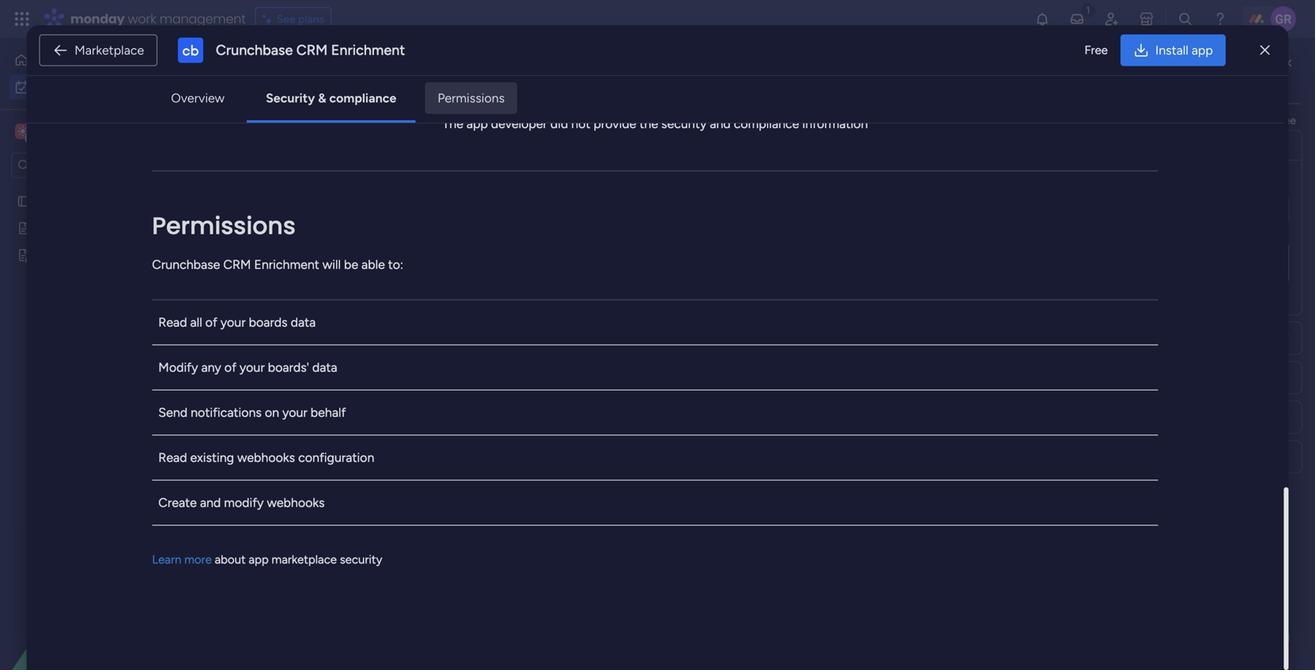 Task type: vqa. For each thing, say whether or not it's contained in the screenshot.
the bottom Due
no



Task type: describe. For each thing, give the bounding box(es) containing it.
learn more link
[[152, 552, 212, 567]]

later
[[267, 565, 302, 585]]

data for read all of your boards data
[[291, 315, 316, 330]]

2 item from the top
[[283, 484, 306, 498]]

see plans
[[277, 12, 324, 26]]

not
[[572, 116, 591, 131]]

my work
[[233, 60, 339, 95]]

did
[[551, 116, 568, 131]]

2 new from the top
[[257, 484, 280, 498]]

monday
[[70, 10, 125, 28]]

next week / 1 item
[[267, 451, 383, 472]]

able
[[362, 257, 385, 272]]

greg robinson image
[[1039, 251, 1063, 275]]

project management
[[804, 286, 908, 299]]

enrichment for crunchbase crm enrichment
[[331, 42, 405, 59]]

to:
[[388, 257, 404, 272]]

of for all
[[205, 315, 217, 330]]

crm for crunchbase crm enrichment
[[296, 42, 328, 59]]

later /
[[267, 565, 317, 585]]

workspace image
[[15, 123, 31, 140]]

to do list
[[1240, 71, 1285, 84]]

1 new item from the top
[[257, 313, 306, 327]]

0 horizontal spatial the
[[640, 116, 659, 131]]

crunchbase crm enrichment
[[216, 42, 405, 59]]

crunchbase crm enrichment will be able to:
[[152, 257, 404, 272]]

permissions inside 'button'
[[438, 91, 505, 106]]

/ left 2
[[315, 252, 322, 272]]

0 horizontal spatial information
[[621, 77, 732, 103]]

week for this
[[299, 394, 336, 415]]

my
[[233, 60, 270, 95]]

0 horizontal spatial and
[[200, 495, 221, 510]]

notifications image
[[1035, 11, 1051, 27]]

lottie animation image
[[0, 510, 202, 670]]

1 horizontal spatial and
[[710, 116, 731, 131]]

data for modify any of your boards' data
[[312, 360, 337, 375]]

project for project
[[257, 285, 293, 298]]

marketplace
[[75, 43, 144, 58]]

of for any
[[225, 360, 237, 375]]

project management link
[[801, 278, 948, 305]]

no
[[489, 77, 514, 103]]

crunchbase for crunchbase crm enrichment will be able to:
[[152, 257, 220, 272]]

1 image
[[1082, 1, 1096, 19]]

modify
[[224, 495, 264, 510]]

past dates /
[[267, 195, 357, 215]]

project for project management
[[804, 286, 840, 299]]

home option
[[9, 47, 192, 73]]

install app button
[[1121, 34, 1226, 66]]

/ for past dates /
[[346, 195, 353, 215]]

no additional information provided
[[489, 77, 822, 103]]

today
[[267, 252, 311, 272]]

configuration
[[298, 450, 375, 465]]

install app
[[1156, 43, 1214, 58]]

1 public board image from the top
[[17, 194, 32, 209]]

see
[[277, 12, 296, 26]]

all
[[190, 315, 202, 330]]

dapulse x slim image
[[1261, 41, 1270, 60]]

main workspace
[[36, 124, 130, 139]]

management
[[842, 286, 908, 299]]

boards
[[249, 315, 288, 330]]

create and modify webhooks
[[158, 495, 325, 510]]

private board image
[[17, 248, 32, 263]]

home link
[[9, 47, 192, 73]]

monday marketplace image
[[1139, 11, 1155, 27]]

marketplace button
[[39, 34, 158, 66]]

plans
[[298, 12, 324, 26]]

main workspace button
[[11, 118, 154, 145]]

lottie animation element
[[0, 510, 202, 670]]

2 public board image from the top
[[17, 221, 32, 236]]

1 item from the top
[[283, 313, 306, 327]]

learn more about app marketplace security
[[152, 552, 382, 567]]

modify
[[158, 360, 198, 375]]

customize button
[[567, 125, 652, 150]]

see plans button
[[255, 7, 332, 31]]

install
[[1156, 43, 1189, 58]]

about
[[215, 552, 246, 567]]

management
[[160, 10, 246, 28]]

provide
[[594, 116, 637, 131]]

will
[[323, 257, 341, 272]]

security
[[266, 91, 315, 106]]

2 + add item from the top
[[259, 512, 314, 526]]

people
[[1181, 114, 1215, 127]]

week for next
[[302, 451, 339, 472]]

your for behalf
[[282, 405, 308, 420]]

this
[[267, 394, 295, 415]]

items inside today / 2 items
[[335, 256, 362, 270]]

2 new item from the top
[[257, 484, 306, 498]]

1 horizontal spatial the
[[1057, 114, 1073, 127]]

hide done items
[[479, 131, 561, 144]]

Filter dashboard by text search field
[[300, 125, 444, 150]]

read existing webhooks configuration
[[158, 450, 375, 465]]

overview button
[[158, 82, 237, 114]]

permissions button
[[425, 82, 518, 114]]

marketplace
[[272, 552, 337, 567]]

modify any of your boards' data
[[158, 360, 337, 375]]

you'd
[[1217, 114, 1244, 127]]

1 vertical spatial information
[[803, 116, 868, 131]]

see
[[1279, 114, 1297, 127]]

/ for next week / 1 item
[[343, 451, 350, 472]]

columns
[[1115, 114, 1157, 127]]

work
[[276, 60, 339, 95]]

1 vertical spatial webhooks
[[267, 495, 325, 510]]

0 vertical spatial webhooks
[[237, 450, 295, 465]]

notifications
[[191, 405, 262, 420]]

do
[[1255, 71, 1268, 84]]

1 + add item from the top
[[259, 341, 314, 355]]

1 horizontal spatial security
[[662, 116, 707, 131]]

choose the boards, columns and people you'd like to see
[[1016, 114, 1297, 127]]

developer
[[491, 116, 548, 131]]

do
[[696, 286, 709, 299]]

today / 2 items
[[267, 252, 362, 272]]



Task type: locate. For each thing, give the bounding box(es) containing it.
0 vertical spatial information
[[621, 77, 732, 103]]

security down the no additional information provided
[[662, 116, 707, 131]]

item
[[291, 341, 314, 355], [361, 456, 383, 469], [291, 512, 314, 526]]

1 horizontal spatial app
[[467, 116, 488, 131]]

/ for this week /
[[340, 394, 347, 415]]

information up 'the app developer did not provide the security and compliance information'
[[621, 77, 732, 103]]

2 vertical spatial item
[[291, 512, 314, 526]]

0 horizontal spatial enrichment
[[254, 257, 319, 272]]

provided
[[737, 77, 822, 103]]

update feed image
[[1070, 11, 1085, 27]]

option
[[0, 187, 202, 190]]

0 horizontal spatial permissions
[[152, 209, 296, 242]]

1 horizontal spatial permissions
[[438, 91, 505, 106]]

the
[[443, 116, 464, 131]]

add
[[268, 341, 289, 355], [268, 512, 289, 526]]

crm up work
[[296, 42, 328, 59]]

item down next
[[283, 484, 306, 498]]

0 vertical spatial data
[[291, 315, 316, 330]]

select product image
[[14, 11, 30, 27]]

0 vertical spatial item
[[291, 341, 314, 355]]

hide
[[479, 131, 503, 144]]

1 horizontal spatial project
[[804, 286, 840, 299]]

past
[[267, 195, 298, 215]]

new
[[257, 313, 280, 327], [257, 484, 280, 498]]

1 horizontal spatial items
[[533, 131, 561, 144]]

invite members image
[[1104, 11, 1120, 27]]

enrichment for crunchbase crm enrichment will be able to:
[[254, 257, 319, 272]]

0 vertical spatial your
[[221, 315, 246, 330]]

learn
[[152, 552, 181, 567]]

1 vertical spatial public board image
[[17, 221, 32, 236]]

send
[[158, 405, 188, 420]]

0 horizontal spatial of
[[205, 315, 217, 330]]

read left existing
[[158, 450, 187, 465]]

1 vertical spatial app
[[467, 116, 488, 131]]

webhooks down next
[[267, 495, 325, 510]]

application logo image
[[178, 38, 203, 63]]

items right done
[[533, 131, 561, 144]]

main content
[[210, 38, 1316, 670]]

&
[[318, 91, 326, 106]]

workspace
[[67, 124, 130, 139]]

your for boards
[[221, 315, 246, 330]]

0 vertical spatial compliance
[[329, 91, 397, 106]]

your for boards'
[[240, 360, 265, 375]]

of right any
[[225, 360, 237, 375]]

more
[[184, 552, 212, 567]]

help image
[[1213, 11, 1229, 27]]

new item down next
[[257, 484, 306, 498]]

0 vertical spatial read
[[158, 315, 187, 330]]

data right boards
[[291, 315, 316, 330]]

item up boards'
[[283, 313, 306, 327]]

+ add item up marketplace
[[259, 512, 314, 526]]

new item up boards'
[[257, 313, 306, 327]]

1 horizontal spatial compliance
[[734, 116, 800, 131]]

0 vertical spatial +
[[259, 341, 266, 355]]

1 vertical spatial item
[[283, 484, 306, 498]]

list
[[1270, 71, 1285, 84]]

workspace image
[[17, 123, 28, 140]]

create
[[158, 495, 197, 510]]

0 horizontal spatial app
[[249, 552, 269, 567]]

0 vertical spatial add
[[268, 341, 289, 355]]

your left boards
[[221, 315, 246, 330]]

read all of your boards data
[[158, 315, 316, 330]]

2 add from the top
[[268, 512, 289, 526]]

0 horizontal spatial security
[[340, 552, 382, 567]]

and down the no additional information provided
[[710, 116, 731, 131]]

data
[[291, 315, 316, 330], [312, 360, 337, 375]]

crunchbase up all
[[152, 257, 220, 272]]

any
[[201, 360, 221, 375]]

send notifications on your behalf
[[158, 405, 346, 420]]

the
[[1057, 114, 1073, 127], [640, 116, 659, 131]]

of right all
[[205, 315, 217, 330]]

week right this
[[299, 394, 336, 415]]

to
[[1266, 114, 1277, 127]]

dates
[[301, 195, 342, 215]]

crm
[[296, 42, 328, 59], [223, 257, 251, 272]]

security right marketplace
[[340, 552, 382, 567]]

2 vertical spatial app
[[249, 552, 269, 567]]

read for read existing webhooks configuration
[[158, 450, 187, 465]]

compliance down provided
[[734, 116, 800, 131]]

permissions up crunchbase crm enrichment will be able to:
[[152, 209, 296, 242]]

None search field
[[300, 125, 444, 150]]

None text field
[[1025, 196, 1290, 224]]

1 vertical spatial item
[[361, 456, 383, 469]]

1 vertical spatial of
[[225, 360, 237, 375]]

0 vertical spatial items
[[533, 131, 561, 144]]

new up boards'
[[257, 313, 280, 327]]

boards,
[[1076, 114, 1112, 127]]

0 horizontal spatial compliance
[[329, 91, 397, 106]]

item up boards'
[[291, 341, 314, 355]]

read for read all of your boards data
[[158, 315, 187, 330]]

/ up configuration
[[340, 394, 347, 415]]

item
[[283, 313, 306, 327], [283, 484, 306, 498]]

0 vertical spatial enrichment
[[331, 42, 405, 59]]

0 vertical spatial + add item
[[259, 341, 314, 355]]

like
[[1247, 114, 1263, 127]]

1 vertical spatial data
[[312, 360, 337, 375]]

app for install
[[1192, 43, 1214, 58]]

1 vertical spatial compliance
[[734, 116, 800, 131]]

1 vertical spatial crunchbase
[[152, 257, 220, 272]]

0 vertical spatial crunchbase
[[216, 42, 293, 59]]

app for the
[[467, 116, 488, 131]]

1 vertical spatial permissions
[[152, 209, 296, 242]]

information down provided
[[803, 116, 868, 131]]

webhooks down on
[[237, 450, 295, 465]]

the right 'provide'
[[640, 116, 659, 131]]

boards
[[1025, 331, 1060, 345]]

2 vertical spatial your
[[282, 405, 308, 420]]

2 read from the top
[[158, 450, 187, 465]]

+ up modify any of your boards' data
[[259, 341, 266, 355]]

work
[[128, 10, 156, 28]]

home
[[35, 53, 65, 67]]

1 vertical spatial week
[[302, 451, 339, 472]]

2 horizontal spatial app
[[1192, 43, 1214, 58]]

1 vertical spatial + add item
[[259, 512, 314, 526]]

main
[[36, 124, 64, 139]]

+ add item up boards'
[[259, 341, 314, 355]]

1 add from the top
[[268, 341, 289, 355]]

permissions up the
[[438, 91, 505, 106]]

public board image
[[17, 194, 32, 209], [17, 221, 32, 236]]

0 vertical spatial new item
[[257, 313, 306, 327]]

crunchbase
[[216, 42, 293, 59], [152, 257, 220, 272]]

2 + from the top
[[259, 512, 266, 526]]

crm for crunchbase crm enrichment will be able to:
[[223, 257, 251, 272]]

app inside button
[[1192, 43, 1214, 58]]

+ down modify
[[259, 512, 266, 526]]

done
[[505, 131, 531, 144]]

app right about
[[249, 552, 269, 567]]

new item
[[257, 313, 306, 327], [257, 484, 306, 498]]

read
[[158, 315, 187, 330], [158, 450, 187, 465]]

enrichment left 2
[[254, 257, 319, 272]]

0 vertical spatial permissions
[[438, 91, 505, 106]]

1 horizontal spatial crm
[[296, 42, 328, 59]]

2
[[326, 256, 332, 270]]

items
[[533, 131, 561, 144], [335, 256, 362, 270]]

1 vertical spatial security
[[340, 552, 382, 567]]

1 + from the top
[[259, 341, 266, 355]]

customize
[[592, 131, 646, 144]]

0 horizontal spatial project
[[257, 285, 293, 298]]

permissions
[[438, 91, 505, 106], [152, 209, 296, 242]]

security & compliance
[[266, 91, 397, 106]]

this week /
[[267, 394, 351, 415]]

1 vertical spatial read
[[158, 450, 187, 465]]

app right install
[[1192, 43, 1214, 58]]

the app developer did not provide the security and compliance information
[[443, 116, 868, 131]]

2 horizontal spatial and
[[1160, 114, 1178, 127]]

compliance
[[329, 91, 397, 106], [734, 116, 800, 131]]

item right '1'
[[361, 456, 383, 469]]

new down next
[[257, 484, 280, 498]]

0 vertical spatial item
[[283, 313, 306, 327]]

app right the
[[467, 116, 488, 131]]

next
[[267, 451, 298, 472]]

to do list button
[[1211, 65, 1292, 90]]

enrichment
[[331, 42, 405, 59], [254, 257, 319, 272]]

existing
[[190, 450, 234, 465]]

project
[[257, 285, 293, 298], [804, 286, 840, 299]]

and right the create
[[200, 495, 221, 510]]

monday work management
[[70, 10, 246, 28]]

0 horizontal spatial crm
[[223, 257, 251, 272]]

be
[[344, 257, 358, 272]]

behalf
[[311, 405, 346, 420]]

1 vertical spatial add
[[268, 512, 289, 526]]

crunchbase up my
[[216, 42, 293, 59]]

1 horizontal spatial of
[[225, 360, 237, 375]]

0 vertical spatial of
[[205, 315, 217, 330]]

week left '1'
[[302, 451, 339, 472]]

search everything image
[[1178, 11, 1194, 27]]

project left management
[[804, 286, 840, 299]]

0 vertical spatial crm
[[296, 42, 328, 59]]

1
[[354, 456, 358, 469]]

security & compliance button
[[253, 82, 409, 114]]

and
[[1160, 114, 1178, 127], [710, 116, 731, 131], [200, 495, 221, 510]]

project down crunchbase crm enrichment will be able to:
[[257, 285, 293, 298]]

to-
[[680, 286, 696, 299]]

/ right 'dates'
[[346, 195, 353, 215]]

1 vertical spatial new item
[[257, 484, 306, 498]]

1 horizontal spatial enrichment
[[331, 42, 405, 59]]

read left all
[[158, 315, 187, 330]]

/ left '1'
[[343, 451, 350, 472]]

workspace selection element
[[15, 122, 132, 142]]

crm left today
[[223, 257, 251, 272]]

week
[[299, 394, 336, 415], [302, 451, 339, 472]]

the left boards,
[[1057, 114, 1073, 127]]

1 vertical spatial +
[[259, 512, 266, 526]]

0 vertical spatial app
[[1192, 43, 1214, 58]]

item inside next week / 1 item
[[361, 456, 383, 469]]

0 vertical spatial security
[[662, 116, 707, 131]]

your right on
[[282, 405, 308, 420]]

0 vertical spatial public board image
[[17, 194, 32, 209]]

free
[[1085, 43, 1108, 57]]

and left the people
[[1160, 114, 1178, 127]]

your
[[221, 315, 246, 330], [240, 360, 265, 375], [282, 405, 308, 420]]

crunchbase for crunchbase crm enrichment
[[216, 42, 293, 59]]

to
[[1240, 71, 1252, 84]]

add up boards'
[[268, 341, 289, 355]]

webhooks
[[237, 450, 295, 465], [267, 495, 325, 510]]

/ right later
[[306, 565, 313, 585]]

0 horizontal spatial items
[[335, 256, 362, 270]]

additional
[[519, 77, 616, 103]]

/
[[346, 195, 353, 215], [315, 252, 322, 272], [340, 394, 347, 415], [343, 451, 350, 472], [306, 565, 313, 585]]

1 vertical spatial enrichment
[[254, 257, 319, 272]]

your left boards'
[[240, 360, 265, 375]]

add down create and modify webhooks
[[268, 512, 289, 526]]

1 horizontal spatial information
[[803, 116, 868, 131]]

compliance up the filter dashboard by text search box at top left
[[329, 91, 397, 106]]

list box
[[0, 185, 202, 482]]

item up marketplace
[[291, 512, 314, 526]]

0 vertical spatial new
[[257, 313, 280, 327]]

1 new from the top
[[257, 313, 280, 327]]

information
[[621, 77, 732, 103], [803, 116, 868, 131]]

1 read from the top
[[158, 315, 187, 330]]

data right boards'
[[312, 360, 337, 375]]

choose
[[1016, 114, 1054, 127]]

items right 2
[[335, 256, 362, 270]]

0 vertical spatial week
[[299, 394, 336, 415]]

1 vertical spatial crm
[[223, 257, 251, 272]]

1 vertical spatial your
[[240, 360, 265, 375]]

main content containing past dates /
[[210, 38, 1316, 670]]

compliance inside 'button'
[[329, 91, 397, 106]]

greg robinson image
[[1271, 6, 1297, 32]]

+ add item
[[259, 341, 314, 355], [259, 512, 314, 526]]

1 vertical spatial new
[[257, 484, 280, 498]]

1 vertical spatial items
[[335, 256, 362, 270]]

enrichment up security & compliance
[[331, 42, 405, 59]]



